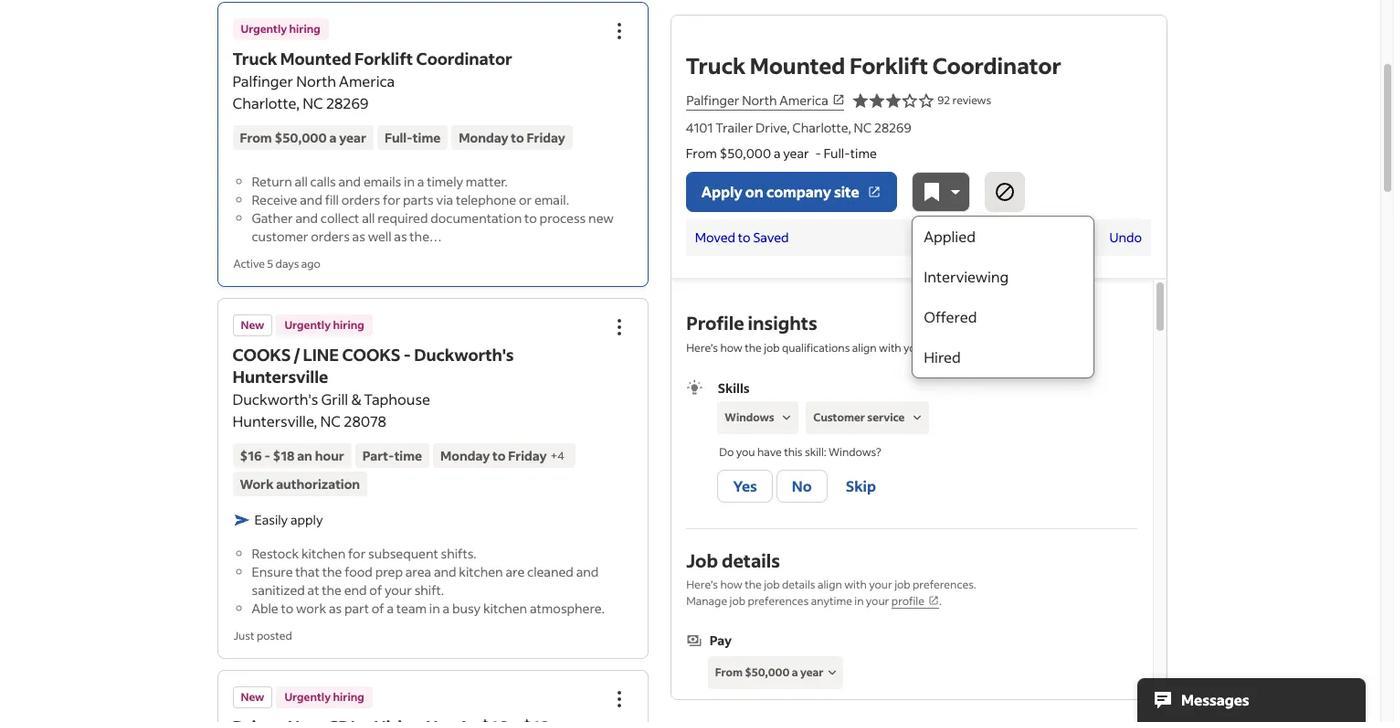 Task type: locate. For each thing, give the bounding box(es) containing it.
year up emails on the top left of the page
[[339, 129, 367, 146]]

team
[[397, 600, 427, 617]]

to for monday to friday
[[511, 129, 524, 146]]

0 vertical spatial nc
[[303, 93, 323, 112]]

job actions menu is collapsed image
[[609, 316, 631, 338], [609, 688, 631, 710]]

2 horizontal spatial -
[[816, 144, 822, 162]]

from down 4101
[[687, 144, 718, 162]]

0 horizontal spatial charlotte,
[[233, 93, 300, 112]]

$50,000 down trailer
[[720, 144, 772, 162]]

details
[[722, 548, 780, 572], [782, 578, 816, 591]]

profile link down preferences.
[[892, 594, 940, 609]]

0 vertical spatial new
[[241, 318, 265, 332]]

all left the calls
[[295, 173, 308, 190]]

to for monday to friday + 4
[[493, 447, 506, 464]]

1 horizontal spatial 28269
[[875, 119, 912, 136]]

truck
[[233, 48, 277, 69], [687, 51, 746, 80]]

28269 down the truck mounted forklift coordinator button
[[326, 93, 369, 112]]

how down job details
[[721, 578, 743, 591]]

easily
[[255, 511, 288, 528]]

as inside restock kitchen for subsequent shifts. ensure that the food prep area and kitchen are cleaned and sanitized at the end of your shift. able to work as part of a team in a busy kitchen atmosphere.
[[329, 600, 342, 617]]

charlotte, for trailer
[[793, 119, 852, 136]]

in up parts
[[404, 173, 415, 190]]

manage job preferences anytime in your
[[687, 594, 892, 608]]

0 horizontal spatial truck
[[233, 48, 277, 69]]

to for moved to saved
[[739, 229, 751, 246]]

subsequent
[[368, 545, 438, 562]]

a down manage job preferences anytime in your
[[793, 665, 799, 679]]

1 vertical spatial -
[[404, 344, 411, 366]]

from $50,000 a year down "pay"
[[716, 665, 824, 679]]

new up huntersville
[[241, 318, 265, 332]]

0 vertical spatial with
[[879, 341, 902, 355]]

charlotte, inside palfinger north america charlotte, nc 28269
[[233, 93, 300, 112]]

windows up skip on the right
[[830, 445, 877, 459]]

palfinger inside palfinger north america charlotte, nc 28269
[[233, 71, 293, 90]]

america inside palfinger north america charlotte, nc 28269
[[339, 71, 395, 90]]

1 horizontal spatial windows
[[830, 445, 877, 459]]

north down the truck mounted forklift coordinator button
[[296, 71, 336, 90]]

0 horizontal spatial america
[[339, 71, 395, 90]]

time down taphouse
[[395, 447, 422, 464]]

0 horizontal spatial details
[[722, 548, 780, 572]]

0 vertical spatial friday
[[527, 129, 566, 146]]

friday
[[527, 129, 566, 146], [508, 447, 547, 464]]

0 vertical spatial align
[[853, 341, 877, 355]]

windows inside button
[[726, 410, 775, 424]]

1 vertical spatial friday
[[508, 447, 547, 464]]

and
[[339, 173, 361, 190], [300, 191, 323, 208], [296, 209, 318, 227], [434, 563, 457, 580], [576, 563, 599, 580]]

year
[[339, 129, 367, 146], [784, 144, 810, 162], [801, 665, 824, 679]]

urgently hiring
[[241, 22, 321, 36], [285, 318, 364, 332], [285, 690, 364, 704]]

kitchen down are
[[483, 600, 528, 617]]

1 vertical spatial duckworth's
[[233, 389, 318, 409]]

nc down 3.1 out of 5 stars. link to 92 company reviews (opens in a new tab) image
[[855, 119, 873, 136]]

1 horizontal spatial for
[[383, 191, 401, 208]]

north for palfinger north america
[[742, 91, 777, 109]]

1 here's from the top
[[687, 341, 718, 355]]

hiring up line
[[333, 318, 364, 332]]

0 vertical spatial profile link
[[930, 341, 977, 356]]

full-
[[385, 129, 413, 146], [824, 144, 851, 162]]

how inside profile insights here's how the job qualifications align with your profile
[[721, 341, 743, 355]]

calls
[[310, 173, 336, 190]]

0 vertical spatial charlotte,
[[233, 93, 300, 112]]

as
[[352, 228, 365, 245], [394, 228, 407, 245], [329, 600, 342, 617]]

1 horizontal spatial -
[[404, 344, 411, 366]]

how down profile
[[721, 341, 743, 355]]

0 vertical spatial for
[[383, 191, 401, 208]]

a inside return all calls and emails in a timely matter. receive and fill orders for parts via telephone or email. gather and collect all required documentation to process new customer orders as well as the…
[[417, 173, 424, 190]]

telephone
[[456, 191, 517, 208]]

your down the prep
[[385, 581, 412, 599]]

0 vertical spatial 28269
[[326, 93, 369, 112]]

align right qualifications
[[853, 341, 877, 355]]

job right manage on the bottom of the page
[[730, 594, 746, 608]]

cooks up &
[[342, 344, 401, 366]]

1 horizontal spatial with
[[879, 341, 902, 355]]

28269 down 3.1 out of 5 stars. link to 92 company reviews (opens in a new tab) image
[[875, 119, 912, 136]]

1 vertical spatial how
[[721, 578, 743, 591]]

1 vertical spatial monday
[[441, 447, 490, 464]]

28269 inside palfinger north america charlotte, nc 28269
[[326, 93, 369, 112]]

0 horizontal spatial duckworth's
[[233, 389, 318, 409]]

2 job actions menu is collapsed image from the top
[[609, 688, 631, 710]]

1 horizontal spatial america
[[780, 91, 829, 109]]

nc for america
[[303, 93, 323, 112]]

with
[[879, 341, 902, 355], [845, 578, 867, 591]]

yes
[[734, 476, 758, 495]]

here's up manage on the bottom of the page
[[687, 578, 718, 591]]

1 vertical spatial 28269
[[875, 119, 912, 136]]

windows down skills
[[726, 410, 775, 424]]

busy
[[452, 600, 481, 617]]

from $50,000 a year button
[[709, 656, 845, 689]]

urgently hiring up line
[[285, 318, 364, 332]]

with left hired
[[879, 341, 902, 355]]

1 horizontal spatial palfinger
[[687, 91, 740, 109]]

0 horizontal spatial with
[[845, 578, 867, 591]]

from $50,000 a year down palfinger north america charlotte, nc 28269
[[240, 129, 367, 146]]

america inside 'link'
[[780, 91, 829, 109]]

1 vertical spatial urgently
[[285, 318, 331, 332]]

0 vertical spatial -
[[816, 144, 822, 162]]

charlotte,
[[233, 93, 300, 112], [793, 119, 852, 136]]

offered
[[924, 307, 977, 326]]

america down the truck mounted forklift coordinator button
[[339, 71, 395, 90]]

1 job actions menu is collapsed image from the top
[[609, 316, 631, 338]]

2 vertical spatial hiring
[[333, 690, 364, 704]]

kitchen down shifts.
[[459, 563, 503, 580]]

huntersville
[[233, 366, 328, 388]]

1 vertical spatial all
[[362, 209, 375, 227]]

orders up collect
[[342, 191, 380, 208]]

forklift
[[355, 48, 413, 69], [850, 51, 929, 80]]

2 here's from the top
[[687, 578, 718, 591]]

1 horizontal spatial from $50,000 a year
[[716, 665, 824, 679]]

a inside button
[[793, 665, 799, 679]]

mounted up palfinger north america charlotte, nc 28269
[[280, 48, 352, 69]]

america for palfinger north america
[[780, 91, 829, 109]]

duckworth's up huntersville,
[[233, 389, 318, 409]]

nc down grill
[[320, 411, 341, 431]]

1 horizontal spatial profile
[[930, 341, 963, 355]]

as left the part
[[329, 600, 342, 617]]

time up timely
[[413, 129, 441, 146]]

palfinger north america link
[[687, 90, 845, 111]]

profile left .
[[892, 594, 925, 608]]

profile
[[687, 311, 745, 335]]

0 horizontal spatial 28269
[[326, 93, 369, 112]]

days
[[276, 257, 299, 271]]

0 horizontal spatial profile
[[892, 594, 925, 608]]

-
[[816, 144, 822, 162], [404, 344, 411, 366], [264, 447, 270, 464]]

via
[[436, 191, 453, 208]]

customer service button
[[807, 401, 930, 434]]

1 vertical spatial profile
[[892, 594, 925, 608]]

from inside from $50,000 a year button
[[716, 665, 743, 679]]

and up customer
[[296, 209, 318, 227]]

1 vertical spatial here's
[[687, 578, 718, 591]]

2 vertical spatial urgently hiring
[[285, 690, 364, 704]]

1 horizontal spatial charlotte,
[[793, 119, 852, 136]]

align
[[853, 341, 877, 355], [818, 578, 843, 591]]

north up drive,
[[742, 91, 777, 109]]

hired menu item
[[913, 337, 1094, 377]]

0 vertical spatial here's
[[687, 341, 718, 355]]

1 horizontal spatial north
[[742, 91, 777, 109]]

1 how from the top
[[721, 341, 743, 355]]

part
[[345, 600, 369, 617]]

job up preferences
[[764, 578, 780, 591]]

truck up the palfinger north america
[[687, 51, 746, 80]]

part-
[[363, 447, 395, 464]]

1 horizontal spatial truck
[[687, 51, 746, 80]]

0 horizontal spatial cooks
[[233, 344, 291, 366]]

here's down profile
[[687, 341, 718, 355]]

no button
[[777, 470, 828, 503]]

urgently down posted
[[285, 690, 331, 704]]

5
[[267, 257, 273, 271]]

to up the 'or'
[[511, 129, 524, 146]]

a left team
[[387, 600, 394, 617]]

28269
[[326, 93, 369, 112], [875, 119, 912, 136]]

north inside palfinger north america charlotte, nc 28269
[[296, 71, 336, 90]]

1 horizontal spatial align
[[853, 341, 877, 355]]

1 horizontal spatial truck mounted forklift coordinator
[[687, 51, 1062, 80]]

duckworth's up taphouse
[[414, 344, 514, 366]]

for up food
[[348, 545, 366, 562]]

in down shift.
[[429, 600, 440, 617]]

skill:
[[806, 445, 827, 459]]

0 horizontal spatial windows
[[726, 410, 775, 424]]

0 horizontal spatial for
[[348, 545, 366, 562]]

cooks / line cooks - duckworth's huntersville
[[233, 344, 514, 388]]

friday left +
[[508, 447, 547, 464]]

to left saved
[[739, 229, 751, 246]]

/
[[294, 344, 300, 366]]

your inside restock kitchen for subsequent shifts. ensure that the food prep area and kitchen are cleaned and sanitized at the end of your shift. able to work as part of a team in a busy kitchen atmosphere.
[[385, 581, 412, 599]]

from
[[240, 129, 272, 146], [687, 144, 718, 162], [716, 665, 743, 679]]

atmosphere.
[[530, 600, 605, 617]]

0 horizontal spatial palfinger
[[233, 71, 293, 90]]

2 cooks from the left
[[342, 344, 401, 366]]

1 horizontal spatial full-
[[824, 144, 851, 162]]

job inside profile insights here's how the job qualifications align with your profile
[[764, 341, 780, 355]]

1 vertical spatial from $50,000 a year
[[716, 665, 824, 679]]

and down shifts.
[[434, 563, 457, 580]]

moved to saved link
[[696, 229, 790, 246]]

site
[[835, 182, 860, 201]]

.
[[940, 594, 942, 608]]

$50,000
[[275, 129, 327, 146], [720, 144, 772, 162], [746, 665, 791, 679]]

urgently hiring down posted
[[285, 690, 364, 704]]

charlotte, up return
[[233, 93, 300, 112]]

- down 4101 trailer drive, charlotte, nc 28269
[[816, 144, 822, 162]]

$50,000 inside button
[[746, 665, 791, 679]]

truck up palfinger north america charlotte, nc 28269
[[233, 48, 277, 69]]

0 vertical spatial how
[[721, 341, 743, 355]]

2 vertical spatial urgently
[[285, 690, 331, 704]]

job down insights
[[764, 341, 780, 355]]

skills
[[718, 379, 750, 397]]

0 horizontal spatial in
[[404, 173, 415, 190]]

truck mounted forklift coordinator up 3.1 out of 5 stars. link to 92 company reviews (opens in a new tab) image
[[687, 51, 1062, 80]]

apply on company site button
[[687, 172, 898, 212]]

job
[[764, 341, 780, 355], [764, 578, 780, 591], [895, 578, 911, 591], [730, 594, 746, 608]]

2 new from the top
[[241, 690, 265, 704]]

with up anytime
[[845, 578, 867, 591]]

how
[[721, 341, 743, 355], [721, 578, 743, 591]]

1 horizontal spatial in
[[429, 600, 440, 617]]

friday up the email. at the top
[[527, 129, 566, 146]]

1 horizontal spatial cooks
[[342, 344, 401, 366]]

restock kitchen for subsequent shifts. ensure that the food prep area and kitchen are cleaned and sanitized at the end of your shift. able to work as part of a team in a busy kitchen atmosphere.
[[252, 545, 605, 617]]

urgently hiring up palfinger north america charlotte, nc 28269
[[241, 22, 321, 36]]

0 vertical spatial windows
[[726, 410, 775, 424]]

0 vertical spatial orders
[[342, 191, 380, 208]]

full- up emails on the top left of the page
[[385, 129, 413, 146]]

1 vertical spatial details
[[782, 578, 816, 591]]

all up 'well'
[[362, 209, 375, 227]]

1 vertical spatial profile link
[[892, 594, 940, 609]]

mounted up "palfinger north america" 'link'
[[751, 51, 846, 80]]

anytime
[[811, 594, 853, 608]]

- up taphouse
[[404, 344, 411, 366]]

monday to friday
[[459, 129, 566, 146]]

0 vertical spatial all
[[295, 173, 308, 190]]

- left the $18
[[264, 447, 270, 464]]

profile down offered
[[930, 341, 963, 355]]

forklift up 3.1 out of 5 stars. link to 92 company reviews (opens in a new tab) image
[[850, 51, 929, 80]]

0 vertical spatial profile
[[930, 341, 963, 355]]

service
[[868, 410, 906, 424]]

2 vertical spatial kitchen
[[483, 600, 528, 617]]

0 horizontal spatial all
[[295, 173, 308, 190]]

ensure
[[252, 563, 293, 580]]

for down emails on the top left of the page
[[383, 191, 401, 208]]

with inside profile insights here's how the job qualifications align with your profile
[[879, 341, 902, 355]]

north inside 'link'
[[742, 91, 777, 109]]

1 vertical spatial new
[[241, 690, 265, 704]]

orders down collect
[[311, 228, 350, 245]]

align up anytime
[[818, 578, 843, 591]]

1 vertical spatial align
[[818, 578, 843, 591]]

profile insights here's how the job qualifications align with your profile
[[687, 311, 963, 355]]

to down sanitized in the bottom left of the page
[[281, 600, 294, 617]]

trailer
[[716, 119, 754, 136]]

for
[[383, 191, 401, 208], [348, 545, 366, 562]]

palfinger for palfinger north america charlotte, nc 28269
[[233, 71, 293, 90]]

just posted
[[234, 629, 292, 643]]

details up manage job preferences anytime in your
[[782, 578, 816, 591]]

on
[[746, 182, 764, 201]]

urgently up /
[[285, 318, 331, 332]]

charlotte, up from $50,000 a year - full-time
[[793, 119, 852, 136]]

monday for monday to friday + 4
[[441, 447, 490, 464]]

1 vertical spatial charlotte,
[[793, 119, 852, 136]]

kitchen
[[302, 545, 346, 562], [459, 563, 503, 580], [483, 600, 528, 617]]

missing qualification image
[[779, 409, 795, 426]]

from down "pay"
[[716, 665, 743, 679]]

nc down the truck mounted forklift coordinator button
[[303, 93, 323, 112]]

year down 4101 trailer drive, charlotte, nc 28269
[[784, 144, 810, 162]]

0 vertical spatial kitchen
[[302, 545, 346, 562]]

nc inside palfinger north america charlotte, nc 28269
[[303, 93, 323, 112]]

1 vertical spatial job actions menu is collapsed image
[[609, 688, 631, 710]]

1 vertical spatial urgently hiring
[[285, 318, 364, 332]]

urgently up palfinger north america charlotte, nc 28269
[[241, 22, 287, 36]]

0 horizontal spatial truck mounted forklift coordinator
[[233, 48, 513, 69]]

friday for monday to friday
[[527, 129, 566, 146]]

as down required
[[394, 228, 407, 245]]

to inside restock kitchen for subsequent shifts. ensure that the food prep area and kitchen are cleaned and sanitized at the end of your shift. able to work as part of a team in a busy kitchen atmosphere.
[[281, 600, 294, 617]]

time for truck mounted forklift coordinator
[[413, 129, 441, 146]]

here's
[[687, 341, 718, 355], [687, 578, 718, 591]]

to down the 'or'
[[525, 209, 537, 227]]

a
[[330, 129, 337, 146], [775, 144, 782, 162], [417, 173, 424, 190], [387, 600, 394, 617], [443, 600, 450, 617], [793, 665, 799, 679]]

palfinger inside 'link'
[[687, 91, 740, 109]]

north for palfinger north america charlotte, nc 28269
[[296, 71, 336, 90]]

nc
[[303, 93, 323, 112], [855, 119, 873, 136], [320, 411, 341, 431]]

0 vertical spatial from $50,000 a year
[[240, 129, 367, 146]]

america up 4101 trailer drive, charlotte, nc 28269
[[780, 91, 829, 109]]

your right anytime
[[866, 594, 890, 608]]

of right the end
[[370, 581, 382, 599]]

as left 'well'
[[352, 228, 365, 245]]

applied
[[924, 227, 976, 246]]

0 horizontal spatial -
[[264, 447, 270, 464]]

0 horizontal spatial align
[[818, 578, 843, 591]]

1 vertical spatial nc
[[855, 119, 873, 136]]

truck mounted forklift coordinator button
[[233, 48, 513, 69]]

return
[[252, 173, 292, 190]]

the inside profile insights here's how the job qualifications align with your profile
[[745, 341, 762, 355]]

to left +
[[493, 447, 506, 464]]

1 vertical spatial kitchen
[[459, 563, 503, 580]]

windows button
[[718, 401, 800, 434]]

new down just
[[241, 690, 265, 704]]

skip button
[[832, 470, 892, 503]]

duckworth's inside cooks / line cooks - duckworth's huntersville
[[414, 344, 514, 366]]

cooks
[[233, 344, 291, 366], [342, 344, 401, 366]]

for inside return all calls and emails in a timely matter. receive and fill orders for parts via telephone or email. gather and collect all required documentation to process new customer orders as well as the…
[[383, 191, 401, 208]]

coordinator
[[416, 48, 513, 69], [933, 51, 1062, 80]]

from $50,000 a year
[[240, 129, 367, 146], [716, 665, 824, 679]]

in right anytime
[[855, 594, 864, 608]]

an
[[297, 447, 312, 464]]

active 5 days ago
[[234, 257, 321, 271]]

0 vertical spatial urgently hiring
[[241, 22, 321, 36]]

from $50,000 a year inside button
[[716, 665, 824, 679]]

from up return
[[240, 129, 272, 146]]

0 vertical spatial duckworth's
[[414, 344, 514, 366]]

0 horizontal spatial north
[[296, 71, 336, 90]]

2 vertical spatial nc
[[320, 411, 341, 431]]

1 horizontal spatial duckworth's
[[414, 344, 514, 366]]

profile
[[930, 341, 963, 355], [892, 594, 925, 608]]

- inside cooks / line cooks - duckworth's huntersville
[[404, 344, 411, 366]]



Task type: vqa. For each thing, say whether or not it's contained in the screenshot.
leftmost North
yes



Task type: describe. For each thing, give the bounding box(es) containing it.
28078
[[344, 411, 386, 431]]

in inside return all calls and emails in a timely matter. receive and fill orders for parts via telephone or email. gather and collect all required documentation to process new customer orders as well as the…
[[404, 173, 415, 190]]

3.1 out of 5 stars. link to 92 company reviews (opens in a new tab) image
[[853, 90, 935, 112]]

1 vertical spatial hiring
[[333, 318, 364, 332]]

92 reviews
[[939, 93, 992, 107]]

timely
[[427, 173, 463, 190]]

the right at
[[322, 581, 342, 599]]

for inside restock kitchen for subsequent shifts. ensure that the food prep area and kitchen are cleaned and sanitized at the end of your shift. able to work as part of a team in a busy kitchen atmosphere.
[[348, 545, 366, 562]]

apply
[[291, 511, 323, 528]]

0 horizontal spatial mounted
[[280, 48, 352, 69]]

manage
[[687, 594, 728, 608]]

no
[[793, 476, 813, 495]]

missing qualification image
[[909, 409, 926, 426]]

1 new from the top
[[241, 318, 265, 332]]

end
[[344, 581, 367, 599]]

in inside restock kitchen for subsequent shifts. ensure that the food prep area and kitchen are cleaned and sanitized at the end of your shift. able to work as part of a team in a busy kitchen atmosphere.
[[429, 600, 440, 617]]

apply on company site
[[702, 182, 860, 201]]

nc inside duckworth's grill & taphouse huntersville, nc 28078
[[320, 411, 341, 431]]

company
[[767, 182, 832, 201]]

applied menu item
[[913, 217, 1094, 257]]

customer
[[814, 410, 866, 424]]

1 vertical spatial orders
[[311, 228, 350, 245]]

and right cleaned
[[576, 563, 599, 580]]

+
[[551, 448, 558, 462]]

year inside button
[[801, 665, 824, 679]]

email.
[[535, 191, 569, 208]]

92
[[939, 93, 951, 107]]

duckworth's grill & taphouse huntersville, nc 28078
[[233, 389, 431, 431]]

28269 for 4101 trailer drive, charlotte, nc 28269
[[875, 119, 912, 136]]

able
[[252, 600, 278, 617]]

1 horizontal spatial all
[[362, 209, 375, 227]]

$16 - $18 an hour
[[240, 447, 344, 464]]

0 vertical spatial urgently
[[241, 22, 287, 36]]

interviewing menu item
[[913, 257, 1094, 297]]

interviewing
[[924, 267, 1009, 286]]

friday for monday to friday + 4
[[508, 447, 547, 464]]

1 horizontal spatial as
[[352, 228, 365, 245]]

here's inside profile insights here's how the job qualifications align with your profile
[[687, 341, 718, 355]]

insights
[[748, 311, 818, 335]]

0 vertical spatial of
[[370, 581, 382, 599]]

1 vertical spatial windows
[[830, 445, 877, 459]]

messages button
[[1138, 678, 1366, 722]]

here's how the job details align with your job preferences.
[[687, 578, 977, 591]]

2 horizontal spatial as
[[394, 228, 407, 245]]

part-time
[[363, 447, 422, 464]]

and up fill
[[339, 173, 361, 190]]

at
[[308, 581, 319, 599]]

process
[[540, 209, 586, 227]]

collect
[[321, 209, 360, 227]]

job details
[[687, 548, 780, 572]]

the…
[[410, 228, 442, 245]]

charlotte, for north
[[233, 93, 300, 112]]

yes button
[[718, 470, 774, 503]]

reviews
[[953, 93, 992, 107]]

28269 for palfinger north america charlotte, nc 28269
[[326, 93, 369, 112]]

apply
[[702, 182, 743, 201]]

2 how from the top
[[721, 578, 743, 591]]

huntersville,
[[233, 411, 317, 431]]

hour
[[315, 447, 344, 464]]

duckworth's inside duckworth's grill & taphouse huntersville, nc 28078
[[233, 389, 318, 409]]

skip
[[847, 476, 877, 495]]

customer service
[[814, 410, 906, 424]]

america for palfinger north america charlotte, nc 28269
[[339, 71, 395, 90]]

and left fill
[[300, 191, 323, 208]]

have
[[758, 445, 783, 459]]

palfinger for palfinger north america
[[687, 91, 740, 109]]

- for duckworth's
[[404, 344, 411, 366]]

2 vertical spatial -
[[264, 447, 270, 464]]

1 horizontal spatial mounted
[[751, 51, 846, 80]]

do you have this skill: windows ?
[[720, 445, 882, 459]]

undo link
[[1111, 229, 1143, 246]]

emails
[[364, 173, 402, 190]]

customer
[[252, 228, 308, 245]]

time up "site"
[[851, 144, 878, 162]]

posted
[[257, 629, 292, 643]]

palfinger north america
[[687, 91, 829, 109]]

preferences.
[[913, 578, 977, 591]]

line
[[303, 344, 339, 366]]

a down drive,
[[775, 144, 782, 162]]

a left busy
[[443, 600, 450, 617]]

offered menu item
[[913, 297, 1094, 337]]

that
[[296, 563, 320, 580]]

the up preferences
[[745, 578, 762, 591]]

cleaned
[[527, 563, 574, 580]]

2 horizontal spatial in
[[855, 594, 864, 608]]

0 vertical spatial details
[[722, 548, 780, 572]]

1 cooks from the left
[[233, 344, 291, 366]]

profile link for here's how the job details align with your job preferences.
[[892, 594, 940, 609]]

undo
[[1111, 229, 1143, 246]]

1 horizontal spatial details
[[782, 578, 816, 591]]

ago
[[301, 257, 321, 271]]

do
[[720, 445, 735, 459]]

taphouse
[[364, 389, 431, 409]]

messages
[[1182, 690, 1250, 709]]

pay
[[710, 632, 733, 649]]

shift.
[[415, 581, 444, 599]]

to inside return all calls and emails in a timely matter. receive and fill orders for parts via telephone or email. gather and collect all required documentation to process new customer orders as well as the…
[[525, 209, 537, 227]]

the right the that
[[322, 563, 342, 580]]

time for cooks / line cooks - duckworth's huntersville
[[395, 447, 422, 464]]

a up the calls
[[330, 129, 337, 146]]

$50,000 down palfinger north america charlotte, nc 28269
[[275, 129, 327, 146]]

saved
[[754, 229, 790, 246]]

1 horizontal spatial forklift
[[850, 51, 929, 80]]

or
[[519, 191, 532, 208]]

matter.
[[466, 173, 508, 190]]

nc for drive,
[[855, 119, 873, 136]]

receive
[[252, 191, 297, 208]]

food
[[345, 563, 373, 580]]

1 vertical spatial of
[[372, 600, 384, 617]]

moved
[[696, 229, 736, 246]]

0 horizontal spatial from $50,000 a year
[[240, 129, 367, 146]]

restock
[[252, 545, 299, 562]]

active
[[234, 257, 265, 271]]

gather
[[252, 209, 293, 227]]

4101
[[687, 119, 714, 136]]

documentation
[[431, 209, 522, 227]]

- for full-
[[816, 144, 822, 162]]

0 vertical spatial hiring
[[289, 22, 321, 36]]

grill
[[321, 389, 348, 409]]

monday for monday to friday
[[459, 129, 509, 146]]

hired
[[924, 347, 961, 367]]

$16
[[240, 447, 262, 464]]

moved to saved
[[696, 229, 790, 246]]

full-time
[[385, 129, 441, 146]]

work
[[296, 600, 326, 617]]

work authorization
[[240, 475, 360, 493]]

profile inside profile insights here's how the job qualifications align with your profile
[[930, 341, 963, 355]]

0 horizontal spatial forklift
[[355, 48, 413, 69]]

easily apply
[[255, 511, 323, 528]]

prep
[[375, 563, 403, 580]]

job actions menu is collapsed image
[[609, 20, 631, 42]]

not interested image
[[995, 181, 1017, 203]]

are
[[506, 563, 525, 580]]

authorization
[[276, 475, 360, 493]]

just
[[234, 629, 255, 643]]

profile link for profile insights
[[930, 341, 977, 356]]

return all calls and emails in a timely matter. receive and fill orders for parts via telephone or email. gather and collect all required documentation to process new customer orders as well as the…
[[252, 173, 614, 245]]

0 horizontal spatial full-
[[385, 129, 413, 146]]

your left preferences.
[[869, 578, 893, 591]]

0 horizontal spatial coordinator
[[416, 48, 513, 69]]

job left preferences.
[[895, 578, 911, 591]]

your inside profile insights here's how the job qualifications align with your profile
[[904, 341, 927, 355]]

align inside profile insights here's how the job qualifications align with your profile
[[853, 341, 877, 355]]

area
[[406, 563, 432, 580]]

work
[[240, 475, 274, 493]]

1 horizontal spatial coordinator
[[933, 51, 1062, 80]]



